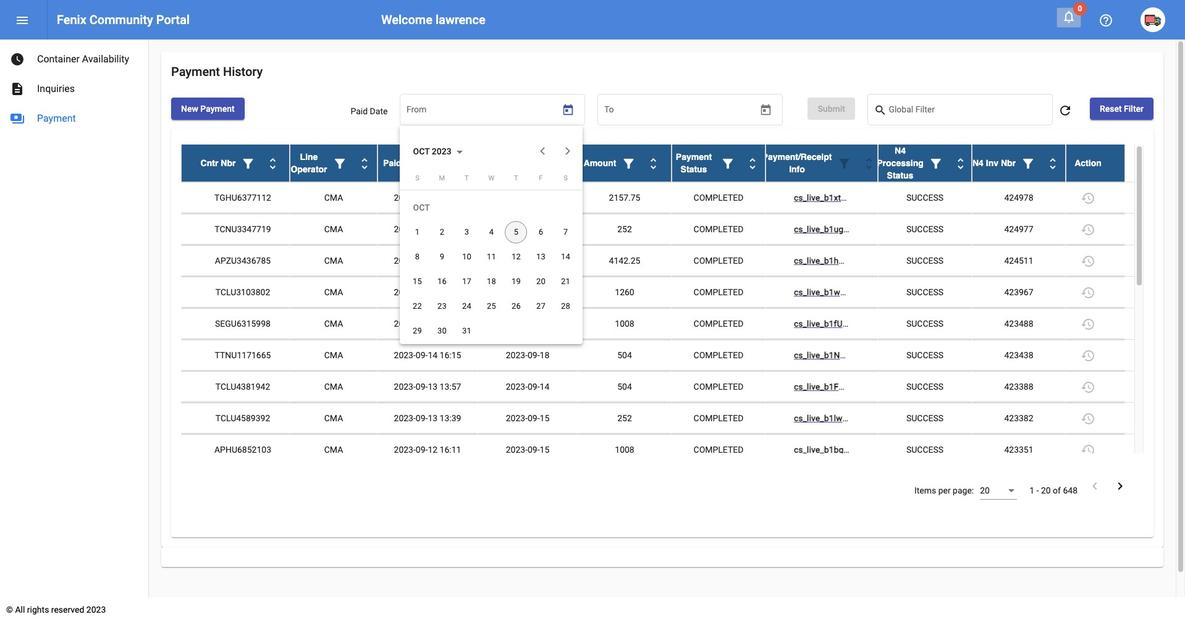 Task type: vqa. For each thing, say whether or not it's contained in the screenshot.


Task type: describe. For each thing, give the bounding box(es) containing it.
notifications_none
[[1062, 9, 1077, 24]]

description
[[10, 82, 25, 96]]

cma for 2023-10-04 11:27
[[324, 193, 343, 203]]

no color image for menu button
[[15, 13, 30, 28]]

cs_live_b1w3osxhzsbg97fy0gmcjza73r2ybu9ghsobx40ee9v3wmt88vv0ttkbqk link
[[794, 287, 1117, 297]]

4 column header from the left
[[478, 145, 578, 182]]

pay thru date
[[485, 152, 522, 174]]

28 for 2023-09-28 11:35
[[428, 256, 438, 266]]

2 horizontal spatial 20
[[1041, 486, 1051, 496]]

04 for 11:03
[[428, 224, 438, 234]]

6 unfold_more button from the left
[[740, 151, 765, 176]]

items
[[915, 486, 937, 496]]

filter
[[1124, 104, 1144, 114]]

5 restore row from the top
[[181, 308, 1135, 340]]

4 restore row from the top
[[181, 277, 1135, 308]]

oct grid
[[405, 195, 578, 344]]

restore button for cs_live_b1lwbrtog9ttw1xhqlqwdnutdty0mpozi8fpxlvjzeqz8izqswwofodlia
[[1076, 406, 1101, 431]]

10- right 5
[[528, 224, 540, 234]]

monday element
[[430, 172, 455, 190]]

wednesday element
[[479, 172, 504, 190]]

1 restore row from the top
[[181, 182, 1135, 214]]

nbr inside cntr nbr filter_alt
[[221, 158, 236, 168]]

6 filter_alt button from the left
[[716, 151, 740, 176]]

payment/receipt info filter_alt
[[762, 152, 852, 174]]

cntr
[[201, 158, 218, 168]]

7 restore row from the top
[[181, 371, 1135, 403]]

row containing 15
[[405, 269, 578, 294]]

423388
[[1005, 382, 1034, 392]]

completed for cs_live_b1xtth8vwnbylfxo5z9y2c1hl90ht0av6kzdxisdmwan4hyyuncip8oep0
[[694, 193, 744, 203]]

cma for 2023-10-04 11:03
[[324, 224, 343, 234]]

completed for cs_live_b1ugcrsnvtccmyrvx5oktihzveetrp2m3nyoj9e4jbuha2gh8ybysxizqp
[[694, 224, 744, 234]]

segu6315998
[[215, 319, 271, 329]]

line
[[300, 152, 318, 162]]

restore for cs_live_b1lwbrtog9ttw1xhqlqwdnutdty0mpozi8fpxlvjzeqz8izqswwofodlia
[[1081, 412, 1096, 427]]

n4 for n4 processing status filter_alt
[[895, 146, 906, 156]]

unfold_more for processing
[[954, 157, 968, 171]]

restore for cs_live_b1fuvlqkgeej7fbylsboigwzkkx4q5llxxg4md3r6dmjtprzokxo3kc6ux
[[1081, 317, 1096, 332]]

payment for payment status
[[676, 152, 712, 162]]

2157.75
[[609, 193, 641, 203]]

cs_live_b1hhjnatlesnwaf0hdobkht5cedtgp3o8zd9raeiqylfctgjym44dy3y1z
[[794, 256, 1109, 266]]

no color image containing search
[[874, 103, 889, 118]]

no color image for unfold_more button for info
[[862, 157, 877, 171]]

completed for cs_live_b1nck2tsqa6mtaqzy2oy5cpordpavr1fqfbtyag8klmqd9mbfp5v6dv2zs
[[694, 350, 744, 360]]

8 column header from the left
[[877, 145, 973, 182]]

no color image for restore button corresponding to cs_live_b1nck2tsqa6mtaqzy2oy5cpordpavr1fqfbtyag8klmqd9mbfp5v6dv2zs
[[1081, 349, 1096, 364]]

13 for 2023-09-14
[[428, 382, 438, 392]]

cma for 2023-09-12 16:11
[[324, 445, 343, 455]]

no color image inside notifications_none popup button
[[1062, 9, 1077, 24]]

From date field
[[407, 107, 530, 117]]

cs_live_b1xtth8vwnbylfxo5z9y2c1hl90ht0av6kzdxisdmwan4hyyuncip8oep0 link
[[794, 193, 1109, 203]]

oct for oct 2023
[[413, 146, 430, 156]]

12 inside restore row
[[428, 445, 438, 455]]

5 column header from the left
[[578, 145, 672, 182]]

success for 423438
[[907, 350, 944, 360]]

©
[[6, 605, 13, 615]]

2023-09-28
[[506, 256, 550, 266]]

restore button for cs_live_b1ftkc9dpiwkklmbvm7v6dsevvrgsshjcffnbip1jsn6mebtmnjkgye5ve
[[1076, 375, 1101, 399]]

2023 inside the "oct 2023" button
[[432, 146, 452, 156]]

14 for 2023-09-14 16:15
[[428, 350, 438, 360]]

tclu4381942
[[216, 382, 270, 392]]

no color image inside 'navigation'
[[10, 111, 25, 126]]

portal
[[156, 12, 190, 27]]

no color image for restore button associated with cs_live_b1ftkc9dpiwkklmbvm7v6dsevvrgsshjcffnbip1jsn6mebtmnjkgye5ve
[[1081, 380, 1096, 395]]

completed for cs_live_b1fuvlqkgeej7fbylsboigwzkkx4q5llxxg4md3r6dmjtprzokxo3kc6ux
[[694, 319, 744, 329]]

row containing 22
[[405, 294, 578, 319]]

success for 423351
[[907, 445, 944, 455]]

no color image containing description
[[10, 82, 25, 96]]

n4 for n4 inv nbr filter_alt
[[973, 158, 984, 168]]

4 filter_alt from the left
[[533, 157, 548, 171]]

cs_live_b1ftkc9dpiwkklmbvm7v6dsevvrgsshjcffnbip1jsn6mebtmnjkgye5ve link
[[794, 382, 1113, 392]]

completed for cs_live_b1bgibgyo1cndczmmbuix0ykoxplkf4khhagb7kyjntykaqwijscuskyim
[[694, 445, 744, 455]]

cma for 2023-09-21 15:37
[[324, 287, 343, 297]]

aphu6852103
[[214, 445, 271, 455]]

1 filter_alt from the left
[[241, 157, 256, 171]]

13:57
[[440, 382, 461, 392]]

1008 for 2023-09-12 16:11
[[615, 445, 635, 455]]

14 inside row
[[561, 252, 570, 262]]

new payment
[[181, 104, 235, 114]]

thursday element
[[504, 172, 529, 190]]

action
[[1075, 158, 1102, 168]]

9 filter_alt from the left
[[1021, 157, 1036, 171]]

items per page:
[[915, 486, 974, 496]]

3 filter_alt from the left
[[428, 157, 442, 171]]

restore for cs_live_b1nck2tsqa6mtaqzy2oy5cpordpavr1fqfbtyag8klmqd9mbfp5v6dv2zs
[[1081, 349, 1096, 364]]

tclu3103802
[[216, 287, 270, 297]]

reset filter button
[[1090, 98, 1154, 120]]

no color image inside refresh button
[[1058, 103, 1073, 118]]

per
[[939, 486, 951, 496]]

no color image for unfold_more button associated with filter_alt
[[646, 157, 661, 171]]

4142.25
[[609, 256, 641, 266]]

2 restore row from the top
[[181, 214, 1135, 245]]

2023-09-13 13:39
[[394, 414, 461, 423]]

filter_alt button for date
[[423, 151, 447, 176]]

welcome lawrence
[[381, 12, 486, 27]]

2023-10-04 11:03
[[394, 224, 461, 234]]

2023-10-04 11:27
[[394, 193, 461, 203]]

payment status
[[676, 152, 712, 174]]

22
[[413, 302, 422, 311]]

navigate_before button
[[1084, 478, 1106, 496]]

payment inside button
[[200, 104, 235, 114]]

restore button for cs_live_b1w3osxhzsbg97fy0gmcjza73r2ybu9ghsobx40ee9v3wmt88vv0ttkbqk
[[1076, 280, 1101, 305]]

10- for 11:27
[[416, 193, 428, 203]]

unfold_more for date
[[452, 157, 467, 171]]

2023-09-28 11:35
[[394, 256, 461, 266]]

filter_alt button for filter_alt
[[617, 151, 641, 176]]

no color image for 4th filter_alt popup button from the left
[[533, 157, 548, 171]]

unfold_more for nbr
[[265, 157, 280, 171]]

16
[[438, 277, 447, 286]]

date inside pay thru date
[[494, 164, 513, 174]]

2023-09-12 16:11
[[394, 445, 461, 455]]

29
[[413, 327, 422, 336]]

15:25
[[440, 319, 461, 329]]

15:37
[[440, 287, 461, 297]]

6 unfold_more from the left
[[745, 157, 760, 171]]

26
[[512, 302, 521, 311]]

no color image for processing unfold_more button
[[954, 157, 968, 171]]

paid for paid date
[[351, 106, 368, 116]]

no color image for restore button related to cs_live_b1bgibgyo1cndczmmbuix0ykoxplkf4khhagb7kyjntykaqwijscuskyim
[[1081, 443, 1096, 458]]

To date field
[[604, 107, 728, 117]]

27
[[537, 302, 546, 311]]

cs_live_b1nck2tsqa6mtaqzy2oy5cpordpavr1fqfbtyag8klmqd9mbfp5v6dv2zs
[[794, 350, 1111, 360]]

unfold_more for filter_alt
[[646, 157, 661, 171]]

f
[[539, 174, 543, 182]]

row containing 29
[[405, 319, 578, 344]]

help_outline
[[1099, 13, 1114, 28]]

cs_live_b1lwbrtog9ttw1xhqlqwdnutdty0mpozi8fpxlvjzeqz8izqswwofodlia link
[[794, 414, 1101, 423]]

restore button for cs_live_b1nck2tsqa6mtaqzy2oy5cpordpavr1fqfbtyag8klmqd9mbfp5v6dv2zs
[[1076, 343, 1101, 368]]

28 for 2023-09-28
[[540, 256, 550, 266]]

fenix community portal
[[57, 12, 190, 27]]

tuesday element
[[455, 172, 479, 190]]

restore button for cs_live_b1fuvlqkgeej7fbylsboigwzkkx4q5llxxg4md3r6dmjtprzokxo3kc6ux
[[1076, 312, 1101, 336]]

2023-09-18
[[506, 350, 550, 360]]

info
[[789, 164, 805, 174]]

tghu6377112
[[215, 193, 271, 203]]

2023-10-06
[[506, 224, 550, 234]]

paid date
[[351, 106, 388, 116]]

8 restore row from the top
[[181, 403, 1135, 435]]

11:27
[[440, 193, 461, 203]]

no color image containing watch_later
[[10, 52, 25, 67]]

14 for 2023-09-14
[[540, 382, 550, 392]]

restore button for cs_live_b1ugcrsnvtccmyrvx5oktihzveetrp2m3nyoj9e4jbuha2gh8ybysxizqp
[[1076, 217, 1101, 242]]

cma for 2023-09-14 16:15
[[324, 350, 343, 360]]

no color image for fourth unfold_more button from left
[[558, 157, 572, 171]]

row containing filter_alt
[[181, 145, 1135, 182]]

help_outline button
[[1094, 7, 1119, 32]]

payments
[[10, 111, 25, 126]]

refresh
[[1058, 103, 1073, 118]]

of
[[1053, 486, 1061, 496]]

3 column header from the left
[[378, 145, 478, 182]]

unfold_more button for info
[[857, 151, 882, 176]]

amount
[[584, 158, 617, 168]]

s for sunday element
[[415, 174, 419, 182]]

11:35
[[440, 256, 461, 266]]

13 inside the oct grid
[[537, 252, 546, 262]]

tcnu3347719
[[215, 224, 271, 234]]

23
[[438, 302, 447, 311]]

Global Filter field
[[889, 107, 1047, 117]]

unfold_more button for nbr
[[260, 151, 285, 176]]

4
[[489, 228, 494, 237]]

ttnu1171665
[[215, 350, 271, 360]]

watch_later
[[10, 52, 25, 67]]

community
[[89, 12, 153, 27]]

cs_live_b1ugcrsnvtccmyrvx5oktihzveetrp2m3nyoj9e4jbuha2gh8ybysxizqp
[[794, 224, 1106, 234]]

container
[[37, 53, 80, 65]]

payment history
[[171, 64, 263, 79]]

n4 inv nbr filter_alt
[[973, 157, 1036, 171]]

m
[[439, 174, 445, 182]]

restore for cs_live_b1bgibgyo1cndczmmbuix0ykoxplkf4khhagb7kyjntykaqwijscuskyim
[[1081, 443, 1096, 458]]

menu button
[[10, 7, 35, 32]]

1 for 1 - 20 of 648
[[1030, 486, 1035, 496]]

restore for cs_live_b1hhjnatlesnwaf0hdobkht5cedtgp3o8zd9raeiqylfctgjym44dy3y1z
[[1081, 254, 1096, 269]]

cma for 2023-09-28 11:35
[[324, 256, 343, 266]]

fenix
[[57, 12, 86, 27]]

6 column header from the left
[[672, 145, 766, 182]]

restore for cs_live_b1ugcrsnvtccmyrvx5oktihzveetrp2m3nyoj9e4jbuha2gh8ybysxizqp
[[1081, 223, 1096, 238]]

504 for 2023-09-14
[[618, 382, 632, 392]]

completed for cs_live_b1ftkc9dpiwkklmbvm7v6dsevvrgsshjcffnbip1jsn6mebtmnjkgye5ve
[[694, 382, 744, 392]]



Task type: locate. For each thing, give the bounding box(es) containing it.
7 filter_alt from the left
[[837, 157, 852, 171]]

4 unfold_more button from the left
[[553, 151, 577, 176]]

payment for payment
[[37, 112, 76, 124]]

search
[[874, 104, 887, 117]]

1 horizontal spatial 18
[[540, 350, 550, 360]]

15 inside row
[[413, 277, 422, 286]]

completed for cs_live_b1w3osxhzsbg97fy0gmcjza73r2ybu9ghsobx40ee9v3wmt88vv0ttkbqk
[[694, 287, 744, 297]]

october 5, 2023 cell
[[504, 220, 529, 245]]

oct 2023
[[413, 146, 454, 156]]

10- for 11:03
[[416, 224, 428, 234]]

unfold_more left info
[[745, 157, 760, 171]]

no color image containing help_outline
[[1099, 13, 1114, 28]]

submit button
[[808, 98, 855, 120]]

oct 2023 button
[[403, 139, 473, 164]]

14 left 16:15
[[428, 350, 438, 360]]

423382
[[1005, 414, 1034, 423]]

424978
[[1005, 193, 1034, 203]]

0 vertical spatial 252
[[618, 224, 632, 234]]

1 vertical spatial 21
[[428, 287, 438, 297]]

date for paid date filter_alt
[[404, 158, 423, 168]]

3 restore from the top
[[1081, 254, 1096, 269]]

0 vertical spatial oct
[[413, 146, 430, 156]]

13
[[537, 252, 546, 262], [428, 382, 438, 392], [428, 414, 438, 423]]

2 horizontal spatial 28
[[561, 302, 570, 311]]

1 vertical spatial 13
[[428, 382, 438, 392]]

menu
[[15, 13, 30, 28]]

10- left 2
[[416, 224, 428, 234]]

1 horizontal spatial date
[[404, 158, 423, 168]]

new
[[181, 104, 198, 114]]

1 252 from the top
[[618, 224, 632, 234]]

0 vertical spatial 504
[[618, 350, 632, 360]]

9 unfold_more from the left
[[1046, 157, 1061, 171]]

row containing 1
[[405, 220, 578, 245]]

no color image containing navigate_before
[[1088, 479, 1103, 494]]

0 horizontal spatial paid
[[351, 106, 368, 116]]

2023 right the reserved
[[86, 605, 106, 615]]

0 horizontal spatial date
[[370, 106, 388, 116]]

0 horizontal spatial 20
[[537, 277, 546, 286]]

2 s from the left
[[564, 174, 568, 182]]

2023-09-14
[[506, 382, 550, 392]]

status
[[681, 164, 707, 174], [887, 171, 914, 180]]

filter_alt button for processing
[[924, 151, 949, 176]]

9 restore from the top
[[1081, 443, 1096, 458]]

payment/receipt
[[762, 152, 832, 162]]

7 cma from the top
[[324, 382, 343, 392]]

0 vertical spatial 18
[[487, 277, 496, 286]]

unfold_more button right the f
[[553, 151, 577, 176]]

1 t from the left
[[465, 174, 469, 182]]

2 horizontal spatial 14
[[561, 252, 570, 262]]

252
[[618, 224, 632, 234], [618, 414, 632, 423]]

t inside thursday element
[[514, 174, 518, 182]]

2023-09-13 13:57
[[394, 382, 461, 392]]

4 completed from the top
[[694, 287, 744, 297]]

13 left the 13:57 at the bottom left of the page
[[428, 382, 438, 392]]

0 horizontal spatial s
[[415, 174, 419, 182]]

20 right page:
[[980, 486, 990, 496]]

14 down 7
[[561, 252, 570, 262]]

lawrence
[[436, 12, 486, 27]]

n4 processing status filter_alt
[[877, 146, 944, 180]]

252 for 2023-09-15
[[618, 414, 632, 423]]

success for 423388
[[907, 382, 944, 392]]

1 up 8
[[415, 228, 420, 237]]

1 cma from the top
[[324, 193, 343, 203]]

no color image containing notifications_none
[[1062, 9, 1077, 24]]

s down paid date filter_alt
[[415, 174, 419, 182]]

4 restore from the top
[[1081, 286, 1096, 301]]

21 down 16
[[428, 287, 438, 297]]

0 horizontal spatial t
[[465, 174, 469, 182]]

cs_live_b1lwbrtog9ttw1xhqlqwdnutdty0mpozi8fpxlvjzeqz8izqswwofodlia
[[794, 414, 1101, 423]]

2023
[[432, 146, 452, 156], [86, 605, 106, 615]]

filter_alt inside n4 processing status filter_alt
[[929, 157, 944, 171]]

1 completed from the top
[[694, 193, 744, 203]]

2 filter_alt from the left
[[333, 157, 347, 171]]

4 success from the top
[[907, 287, 944, 297]]

success for 423382
[[907, 414, 944, 423]]

filter_alt down oct 2023
[[428, 157, 442, 171]]

s
[[415, 174, 419, 182], [564, 174, 568, 182]]

1 success from the top
[[907, 193, 944, 203]]

1 vertical spatial n4
[[973, 158, 984, 168]]

0 vertical spatial 1008
[[615, 319, 635, 329]]

1 2023-09-15 from the top
[[506, 414, 550, 423]]

6 restore from the top
[[1081, 349, 1096, 364]]

no color image containing navigate_next
[[1113, 479, 1128, 494]]

navigate_next button
[[1109, 478, 1132, 496]]

3 unfold_more from the left
[[452, 157, 467, 171]]

2 252 from the top
[[618, 414, 632, 423]]

restore button for cs_live_b1xtth8vwnbylfxo5z9y2c1hl90ht0av6kzdxisdmwan4hyyuncip8oep0
[[1076, 185, 1101, 210]]

n4 inside n4 inv nbr filter_alt
[[973, 158, 984, 168]]

success up cs_live_b1fuvlqkgeej7fbylsboigwzkkx4q5llxxg4md3r6dmjtprzokxo3kc6ux link
[[907, 287, 944, 297]]

8 unfold_more button from the left
[[949, 151, 973, 176]]

1 horizontal spatial 20
[[980, 486, 990, 496]]

1 restore from the top
[[1081, 191, 1096, 206]]

20
[[537, 277, 546, 286], [980, 486, 990, 496], [1041, 486, 1051, 496]]

t for thursday element
[[514, 174, 518, 182]]

1 horizontal spatial 12
[[512, 252, 521, 262]]

1 unfold_more from the left
[[265, 157, 280, 171]]

1 1008 from the top
[[615, 319, 635, 329]]

8 filter_alt from the left
[[929, 157, 944, 171]]

6 restore button from the top
[[1076, 343, 1101, 368]]

completed for cs_live_b1lwbrtog9ttw1xhqlqwdnutdty0mpozi8fpxlvjzeqz8izqswwofodlia
[[694, 414, 744, 423]]

1 restore button from the top
[[1076, 185, 1101, 210]]

04 left 2
[[428, 224, 438, 234]]

31
[[462, 327, 471, 336]]

0 horizontal spatial n4
[[895, 146, 906, 156]]

252 for 2023-10-06
[[618, 224, 632, 234]]

1 oct from the top
[[413, 146, 430, 156]]

t down the 'thru'
[[514, 174, 518, 182]]

0 vertical spatial 1
[[415, 228, 420, 237]]

2 column header from the left
[[290, 145, 378, 182]]

success down n4 processing status filter_alt
[[907, 193, 944, 203]]

unfold_more button left operator
[[260, 151, 285, 176]]

8 restore from the top
[[1081, 412, 1096, 427]]

1 nbr from the left
[[221, 158, 236, 168]]

1 vertical spatial oct
[[413, 203, 430, 212]]

2 2023-09-15 from the top
[[506, 445, 550, 455]]

success for 424511
[[907, 256, 944, 266]]

1 vertical spatial 04
[[428, 224, 438, 234]]

restore row
[[181, 182, 1135, 214], [181, 214, 1135, 245], [181, 245, 1135, 277], [181, 277, 1135, 308], [181, 308, 1135, 340], [181, 340, 1135, 371], [181, 371, 1135, 403], [181, 403, 1135, 435], [181, 435, 1135, 466]]

3 cma from the top
[[324, 256, 343, 266]]

21
[[561, 277, 570, 286], [428, 287, 438, 297]]

5 filter_alt button from the left
[[617, 151, 641, 176]]

column header
[[181, 145, 290, 182], [290, 145, 378, 182], [378, 145, 478, 182], [478, 145, 578, 182], [578, 145, 672, 182], [672, 145, 766, 182], [762, 145, 882, 182], [877, 145, 973, 182], [972, 145, 1066, 182]]

0 horizontal spatial 12
[[428, 445, 438, 455]]

no color image for processing's filter_alt popup button
[[929, 157, 944, 171]]

1 vertical spatial 1008
[[615, 445, 635, 455]]

04 for 11:27
[[428, 193, 438, 203]]

n4 up processing
[[895, 146, 906, 156]]

1 vertical spatial 504
[[618, 382, 632, 392]]

no color image for 6th unfold_more button from the left
[[745, 157, 760, 171]]

grid
[[181, 145, 1144, 466]]

1 vertical spatial paid
[[383, 158, 402, 168]]

5 cma from the top
[[324, 319, 343, 329]]

restore for cs_live_b1ftkc9dpiwkklmbvm7v6dsevvrgsshjcffnbip1jsn6mebtmnjkgye5ve
[[1081, 380, 1096, 395]]

pay
[[485, 152, 500, 162]]

date inside paid date filter_alt
[[404, 158, 423, 168]]

unfold_more left processing
[[862, 157, 877, 171]]

no color image
[[1062, 9, 1077, 24], [10, 52, 25, 67], [10, 82, 25, 96], [874, 103, 889, 118], [1058, 103, 1073, 118], [241, 157, 256, 171], [265, 157, 280, 171], [428, 157, 442, 171], [452, 157, 467, 171], [621, 157, 636, 171], [721, 157, 736, 171], [1021, 157, 1036, 171], [1046, 157, 1061, 171], [1081, 191, 1096, 206], [1081, 223, 1096, 238], [1081, 254, 1096, 269], [1081, 286, 1096, 301], [1081, 412, 1096, 427], [1088, 479, 1103, 494], [1113, 479, 1128, 494]]

09-
[[416, 256, 428, 266], [528, 256, 540, 266], [416, 287, 428, 297], [416, 319, 428, 329], [416, 350, 428, 360], [528, 350, 540, 360], [416, 382, 428, 392], [528, 382, 540, 392], [416, 414, 428, 423], [528, 414, 540, 423], [416, 445, 428, 455], [528, 445, 540, 455]]

9 filter_alt button from the left
[[1016, 151, 1041, 176]]

no color image for info's filter_alt popup button
[[837, 157, 852, 171]]

1 horizontal spatial 21
[[561, 277, 570, 286]]

no color image containing menu
[[15, 13, 30, 28]]

13:39
[[440, 414, 461, 423]]

28 right 27
[[561, 302, 570, 311]]

6 filter_alt from the left
[[721, 157, 736, 171]]

2 restore button from the top
[[1076, 217, 1101, 242]]

unfold_more button left "action" at the top of page
[[1041, 151, 1066, 176]]

oct
[[413, 146, 430, 156], [413, 203, 430, 212]]

w
[[489, 174, 495, 182]]

1 horizontal spatial t
[[514, 174, 518, 182]]

unfold_more left inv
[[954, 157, 968, 171]]

13 left 13:39 at bottom
[[428, 414, 438, 423]]

18 up 25
[[487, 277, 496, 286]]

row down 19
[[405, 294, 578, 319]]

8 cma from the top
[[324, 414, 343, 423]]

oct inside grid
[[413, 203, 430, 212]]

1 504 from the top
[[618, 350, 632, 360]]

status inside payment status
[[681, 164, 707, 174]]

30
[[438, 327, 447, 336]]

payment for payment history
[[171, 64, 220, 79]]

cs_live_b1hhjnatlesnwaf0hdobkht5cedtgp3o8zd9raeiqylfctgjym44dy3y1z link
[[794, 256, 1109, 266]]

21 inside the oct grid
[[561, 277, 570, 286]]

5 success from the top
[[907, 319, 944, 329]]

cma for 2023-09-13 13:39
[[324, 414, 343, 423]]

5 restore from the top
[[1081, 317, 1096, 332]]

grid containing filter_alt
[[181, 145, 1144, 466]]

3 restore button from the top
[[1076, 248, 1101, 273]]

cs_live_b1ugcrsnvtccmyrvx5oktihzveetrp2m3nyoj9e4jbuha2gh8ybysxizqp link
[[794, 224, 1106, 234]]

nbr right cntr
[[221, 158, 236, 168]]

success for 424977
[[907, 224, 944, 234]]

unfold_more up "saturday" element
[[558, 157, 572, 171]]

restore button for cs_live_b1hhjnatlesnwaf0hdobkht5cedtgp3o8zd9raeiqylfctgjym44dy3y1z
[[1076, 248, 1101, 273]]

8 completed from the top
[[694, 414, 744, 423]]

container availability
[[37, 53, 129, 65]]

unfold_more button for filter_alt
[[641, 151, 666, 176]]

2 unfold_more button from the left
[[352, 151, 377, 176]]

12 up 19
[[512, 252, 521, 262]]

cs_live_b1xtth8vwnbylfxo5z9y2c1hl90ht0av6kzdxisdmwan4hyyuncip8oep0
[[794, 193, 1109, 203]]

oct up the 2023-10-04 11:03
[[413, 203, 430, 212]]

date for paid date
[[370, 106, 388, 116]]

unfold_more left payment status
[[646, 157, 661, 171]]

1 horizontal spatial n4
[[973, 158, 984, 168]]

2 cell from the top
[[478, 277, 578, 308]]

all
[[15, 605, 25, 615]]

line operator filter_alt
[[291, 152, 347, 174]]

1 column header from the left
[[181, 145, 290, 182]]

8 filter_alt button from the left
[[924, 151, 949, 176]]

8
[[415, 252, 420, 262]]

12 inside row
[[512, 252, 521, 262]]

14 down the 2023-09-18
[[540, 382, 550, 392]]

no color image for help_outline popup button
[[1099, 13, 1114, 28]]

2 success from the top
[[907, 224, 944, 234]]

2
[[440, 228, 444, 237]]

6 success from the top
[[907, 350, 944, 360]]

cell for 2023-09-21 15:37
[[478, 277, 578, 308]]

filter_alt inside 'line operator filter_alt'
[[333, 157, 347, 171]]

4 filter_alt button from the left
[[528, 151, 553, 176]]

9 column header from the left
[[972, 145, 1066, 182]]

success for 424978
[[907, 193, 944, 203]]

oct up paid date filter_alt
[[413, 146, 430, 156]]

no color image for operator unfold_more button
[[357, 157, 372, 171]]

1 horizontal spatial nbr
[[1001, 158, 1016, 168]]

t for tuesday element
[[465, 174, 469, 182]]

dialog containing oct 2023
[[400, 125, 583, 348]]

21 right 19
[[561, 277, 570, 286]]

5 completed from the top
[[694, 319, 744, 329]]

-
[[1037, 486, 1039, 496]]

8 restore button from the top
[[1076, 406, 1101, 431]]

filter_alt button for operator
[[328, 151, 352, 176]]

success down cs_live_b1fuvlqkgeej7fbylsboigwzkkx4q5llxxg4md3r6dmjtprzokxo3kc6ux link
[[907, 350, 944, 360]]

1 left the -
[[1030, 486, 1035, 496]]

row up 2157.75
[[181, 145, 1135, 182]]

restore for cs_live_b1xtth8vwnbylfxo5z9y2c1hl90ht0av6kzdxisdmwan4hyyuncip8oep0
[[1081, 191, 1096, 206]]

423351
[[1005, 445, 1034, 455]]

filter_alt inside payment/receipt info filter_alt
[[837, 157, 852, 171]]

1
[[415, 228, 420, 237], [1030, 486, 1035, 496]]

6
[[539, 228, 543, 237]]

2 vertical spatial cell
[[478, 308, 578, 339]]

no color image inside navigate_before button
[[1088, 479, 1103, 494]]

reset filter
[[1100, 104, 1144, 114]]

success up cs_live_b1bgibgyo1cndczmmbuix0ykoxplkf4khhagb7kyjntykaqwijscuskyim
[[907, 414, 944, 423]]

unfold_more for operator
[[357, 157, 372, 171]]

unfold_more button for operator
[[352, 151, 377, 176]]

3 completed from the top
[[694, 256, 744, 266]]

filter_alt up '424978'
[[1021, 157, 1036, 171]]

20 down 2023-09-28
[[537, 277, 546, 286]]

filter_alt button for nbr
[[236, 151, 260, 176]]

423967
[[1005, 287, 1034, 297]]

1 horizontal spatial paid
[[383, 158, 402, 168]]

success down cs_live_b1lwbrtog9ttw1xhqlqwdnutdty0mpozi8fpxlvjzeqz8izqswwofodlia
[[907, 445, 944, 455]]

unfold_more button for inv
[[1041, 151, 1066, 176]]

inquiries
[[37, 83, 75, 95]]

no color image inside help_outline popup button
[[1099, 13, 1114, 28]]

action column header
[[1066, 145, 1126, 182]]

unfold_more button left info
[[740, 151, 765, 176]]

1 horizontal spatial 1
[[1030, 486, 1035, 496]]

2 nbr from the left
[[1001, 158, 1016, 168]]

unfold_more button down search
[[857, 151, 882, 176]]

0 vertical spatial 2023
[[432, 146, 452, 156]]

0 vertical spatial paid
[[351, 106, 368, 116]]

success up cs_live_b1lwbrtog9ttw1xhqlqwdnutdty0mpozi8fpxlvjzeqz8izqswwofodlia
[[907, 382, 944, 392]]

filter_alt right info
[[837, 157, 852, 171]]

unfold_more button left payment status
[[641, 151, 666, 176]]

new payment button
[[171, 98, 245, 120]]

2 vertical spatial 13
[[428, 414, 438, 423]]

24
[[462, 302, 471, 311]]

cs_live_b1fuvlqkgeej7fbylsboigwzkkx4q5llxxg4md3r6dmjtprzokxo3kc6ux
[[794, 319, 1104, 329]]

2 completed from the top
[[694, 224, 744, 234]]

cs_live_b1w3osxhzsbg97fy0gmcjza73r2ybu9ghsobx40ee9v3wmt88vv0ttkbqk
[[794, 287, 1117, 297]]

1 04 from the top
[[428, 193, 438, 203]]

3
[[465, 228, 469, 237]]

n4 left inv
[[973, 158, 984, 168]]

2 horizontal spatial date
[[494, 164, 513, 174]]

row down 4
[[405, 245, 578, 269]]

1 horizontal spatial 2023
[[432, 146, 452, 156]]

row down 25
[[405, 319, 578, 344]]

n4 inside n4 processing status filter_alt
[[895, 146, 906, 156]]

4 unfold_more from the left
[[558, 157, 572, 171]]

1 vertical spatial 18
[[540, 350, 550, 360]]

no color image containing payments
[[10, 111, 25, 126]]

10- down sunday element
[[416, 193, 428, 203]]

0 horizontal spatial 21
[[428, 287, 438, 297]]

1 horizontal spatial 14
[[540, 382, 550, 392]]

0 vertical spatial 21
[[561, 277, 570, 286]]

success down cs_live_b1ugcrsnvtccmyrvx5oktihzveetrp2m3nyoj9e4jbuha2gh8ybysxizqp link
[[907, 256, 944, 266]]

3 restore row from the top
[[181, 245, 1135, 277]]

unfold_more for inv
[[1046, 157, 1061, 171]]

0 horizontal spatial 28
[[428, 256, 438, 266]]

unfold_more left "action" at the top of page
[[1046, 157, 1061, 171]]

9 cma from the top
[[324, 445, 343, 455]]

0 vertical spatial 04
[[428, 193, 438, 203]]

no color image inside navigate_next button
[[1113, 479, 1128, 494]]

1 for 1
[[415, 228, 420, 237]]

payment up new
[[171, 64, 220, 79]]

2 restore from the top
[[1081, 223, 1096, 238]]

© all rights reserved 2023
[[6, 605, 106, 615]]

filter_alt right processing
[[929, 157, 944, 171]]

1 vertical spatial 2023-09-15
[[506, 445, 550, 455]]

7 column header from the left
[[762, 145, 882, 182]]

0 vertical spatial 14
[[561, 252, 570, 262]]

2 cma from the top
[[324, 224, 343, 234]]

1 filter_alt button from the left
[[236, 151, 260, 176]]

423488
[[1005, 319, 1034, 329]]

cs_live_b1bgibgyo1cndczmmbuix0ykoxplkf4khhagb7kyjntykaqwijscuskyim link
[[794, 445, 1105, 455]]

success up cs_live_b1nck2tsqa6mtaqzy2oy5cpordpavr1fqfbtyag8klmqd9mbfp5v6dv2zs link
[[907, 319, 944, 329]]

status inside n4 processing status filter_alt
[[887, 171, 914, 180]]

18 up 2023-09-14
[[540, 350, 550, 360]]

row up 11
[[405, 220, 578, 245]]

no color image inside menu button
[[15, 13, 30, 28]]

success down cs_live_b1xtth8vwnbylfxo5z9y2c1hl90ht0av6kzdxisdmwan4hyyuncip8oep0
[[907, 224, 944, 234]]

2023-09-15 for 2023-09-13 13:39
[[506, 414, 550, 423]]

4 restore button from the top
[[1076, 280, 1101, 305]]

t right the "m"
[[465, 174, 469, 182]]

2 t from the left
[[514, 174, 518, 182]]

unfold_more for info
[[862, 157, 877, 171]]

cell down the f
[[478, 182, 578, 213]]

2 vertical spatial 14
[[540, 382, 550, 392]]

unfold_more button right the "m"
[[447, 151, 472, 176]]

oct inside button
[[413, 146, 430, 156]]

t
[[465, 174, 469, 182], [514, 174, 518, 182]]

28 down 6
[[540, 256, 550, 266]]

unfold_more up tuesday element
[[452, 157, 467, 171]]

7 filter_alt button from the left
[[832, 151, 857, 176]]

unfold_more button for date
[[447, 151, 472, 176]]

28 left 9
[[428, 256, 438, 266]]

cell
[[478, 182, 578, 213], [478, 277, 578, 308], [478, 308, 578, 339]]

row up 25
[[405, 269, 578, 294]]

cell for 2023-09-15 15:25
[[478, 308, 578, 339]]

04
[[428, 193, 438, 203], [428, 224, 438, 234]]

2023-09-21 15:37
[[394, 287, 461, 297]]

reset
[[1100, 104, 1122, 114]]

t inside tuesday element
[[465, 174, 469, 182]]

row containing 8
[[405, 245, 578, 269]]

0 vertical spatial 12
[[512, 252, 521, 262]]

filter_alt button for info
[[832, 151, 857, 176]]

12
[[512, 252, 521, 262], [428, 445, 438, 455]]

6 cma from the top
[[324, 350, 343, 360]]

7 unfold_more button from the left
[[857, 151, 882, 176]]

cs_live_b1fuvlqkgeej7fbylsboigwzkkx4q5llxxg4md3r6dmjtprzokxo3kc6ux link
[[794, 319, 1104, 329]]

nbr inside n4 inv nbr filter_alt
[[1001, 158, 1016, 168]]

success for 423967
[[907, 287, 944, 297]]

6 completed from the top
[[694, 350, 744, 360]]

0 horizontal spatial 2023
[[86, 605, 106, 615]]

20 inside row
[[537, 277, 546, 286]]

completed for cs_live_b1hhjnatlesnwaf0hdobkht5cedtgp3o8zd9raeiqylfctgjym44dy3y1z
[[694, 256, 744, 266]]

1 vertical spatial 2023
[[86, 605, 106, 615]]

paid inside paid date filter_alt
[[383, 158, 402, 168]]

payment down "inquiries"
[[37, 112, 76, 124]]

cell down 2023-09-28
[[478, 277, 578, 308]]

12 left 16:11
[[428, 445, 438, 455]]

payment down to date field
[[676, 152, 712, 162]]

0 horizontal spatial 18
[[487, 277, 496, 286]]

no color image containing refresh
[[1058, 103, 1073, 118]]

paid for paid date filter_alt
[[383, 158, 402, 168]]

9 restore row from the top
[[181, 435, 1135, 466]]

navigation
[[0, 40, 148, 134]]

0 horizontal spatial nbr
[[221, 158, 236, 168]]

3 success from the top
[[907, 256, 944, 266]]

friday element
[[529, 172, 553, 190]]

2023 up the "m"
[[432, 146, 452, 156]]

5 unfold_more button from the left
[[641, 151, 666, 176]]

restore button for cs_live_b1bgibgyo1cndczmmbuix0ykoxplkf4khhagb7kyjntykaqwijscuskyim
[[1076, 438, 1101, 462]]

s right the f
[[564, 174, 568, 182]]

9 unfold_more button from the left
[[1041, 151, 1066, 176]]

13 down 6
[[537, 252, 546, 262]]

504 for 2023-09-18
[[618, 350, 632, 360]]

0 vertical spatial 13
[[537, 252, 546, 262]]

saturday element
[[553, 172, 578, 190]]

28 inside row
[[561, 302, 570, 311]]

row
[[181, 145, 1135, 182], [405, 220, 578, 245], [405, 245, 578, 269], [405, 269, 578, 294], [405, 294, 578, 319], [405, 319, 578, 344]]

0 vertical spatial n4
[[895, 146, 906, 156]]

unfold_more button left inv
[[949, 151, 973, 176]]

18 inside row
[[487, 277, 496, 286]]

0 horizontal spatial 1
[[415, 228, 420, 237]]

welcome
[[381, 12, 433, 27]]

7 completed from the top
[[694, 382, 744, 392]]

1 horizontal spatial s
[[564, 174, 568, 182]]

4 cma from the top
[[324, 287, 343, 297]]

unfold_more right 'line operator filter_alt'
[[357, 157, 372, 171]]

oct for oct
[[413, 203, 430, 212]]

04 left 11:27
[[428, 193, 438, 203]]

cma for 2023-09-13 13:57
[[324, 382, 343, 392]]

no color image for restore button associated with cs_live_b1fuvlqkgeej7fbylsboigwzkkx4q5llxxg4md3r6dmjtprzokxo3kc6ux
[[1081, 317, 1096, 332]]

2023-09-15 for 2023-09-12 16:11
[[506, 445, 550, 455]]

6 restore row from the top
[[181, 340, 1135, 371]]

2 unfold_more from the left
[[357, 157, 372, 171]]

25
[[487, 302, 496, 311]]

15
[[413, 277, 422, 286], [428, 319, 438, 329], [540, 414, 550, 423], [540, 445, 550, 455]]

filter_alt up tghu6377112
[[241, 157, 256, 171]]

423438
[[1005, 350, 1034, 360]]

1 inside row
[[415, 228, 420, 237]]

5 filter_alt from the left
[[621, 157, 636, 171]]

cell up the 2023-09-18
[[478, 308, 578, 339]]

unfold_more button for processing
[[949, 151, 973, 176]]

dialog
[[400, 125, 583, 348]]

0 horizontal spatial 14
[[428, 350, 438, 360]]

1 vertical spatial cell
[[478, 277, 578, 308]]

filter_alt right payment status
[[721, 157, 736, 171]]

2023-09-15 15:25
[[394, 319, 461, 329]]

1 vertical spatial 1
[[1030, 486, 1035, 496]]

0 vertical spatial cell
[[478, 182, 578, 213]]

payment right new
[[200, 104, 235, 114]]

9
[[440, 252, 444, 262]]

restore for cs_live_b1w3osxhzsbg97fy0gmcjza73r2ybu9ghsobx40ee9v3wmt88vv0ttkbqk
[[1081, 286, 1096, 301]]

nbr right inv
[[1001, 158, 1016, 168]]

no color image
[[15, 13, 30, 28], [1099, 13, 1114, 28], [10, 111, 25, 126], [333, 157, 347, 171], [357, 157, 372, 171], [533, 157, 548, 171], [558, 157, 572, 171], [646, 157, 661, 171], [745, 157, 760, 171], [837, 157, 852, 171], [862, 157, 877, 171], [929, 157, 944, 171], [954, 157, 968, 171], [1081, 317, 1096, 332], [1081, 349, 1096, 364], [1081, 380, 1096, 395], [1081, 443, 1096, 458]]

1 horizontal spatial status
[[887, 171, 914, 180]]

7 unfold_more from the left
[[862, 157, 877, 171]]

2023-
[[394, 193, 416, 203], [394, 224, 416, 234], [506, 224, 528, 234], [394, 256, 416, 266], [506, 256, 528, 266], [394, 287, 416, 297], [394, 319, 416, 329], [394, 350, 416, 360], [506, 350, 528, 360], [394, 382, 416, 392], [506, 382, 528, 392], [394, 414, 416, 423], [506, 414, 528, 423], [394, 445, 416, 455], [506, 445, 528, 455]]

18
[[487, 277, 496, 286], [540, 350, 550, 360]]

2 oct from the top
[[413, 203, 430, 212]]

cell for 2023-10-04 11:27
[[478, 182, 578, 213]]

3 filter_alt button from the left
[[423, 151, 447, 176]]

cs_live_b1bgibgyo1cndczmmbuix0ykoxplkf4khhagb7kyjntykaqwijscuskyim
[[794, 445, 1105, 455]]

cma for 2023-09-15 15:25
[[324, 319, 343, 329]]

filter_alt up the f
[[533, 157, 548, 171]]

5 restore button from the top
[[1076, 312, 1101, 336]]

restore button
[[1076, 185, 1101, 210], [1076, 217, 1101, 242], [1076, 248, 1101, 273], [1076, 280, 1101, 305], [1076, 312, 1101, 336], [1076, 343, 1101, 368], [1076, 375, 1101, 399], [1076, 406, 1101, 431], [1076, 438, 1101, 462]]

20 right the -
[[1041, 486, 1051, 496]]

sunday element
[[405, 172, 430, 190]]

no color image for filter_alt popup button corresponding to operator
[[333, 157, 347, 171]]

424511
[[1005, 256, 1034, 266]]

18 inside restore row
[[540, 350, 550, 360]]

success
[[907, 193, 944, 203], [907, 224, 944, 234], [907, 256, 944, 266], [907, 287, 944, 297], [907, 319, 944, 329], [907, 350, 944, 360], [907, 382, 944, 392], [907, 414, 944, 423], [907, 445, 944, 455]]

filter_alt button for inv
[[1016, 151, 1041, 176]]

0 vertical spatial 2023-09-15
[[506, 414, 550, 423]]

14
[[561, 252, 570, 262], [428, 350, 438, 360], [540, 382, 550, 392]]

13 for 2023-09-15
[[428, 414, 438, 423]]

1 vertical spatial 14
[[428, 350, 438, 360]]

1 horizontal spatial 28
[[540, 256, 550, 266]]

0 horizontal spatial status
[[681, 164, 707, 174]]

unfold_more button right 'line operator filter_alt'
[[352, 151, 377, 176]]

7 restore button from the top
[[1076, 375, 1101, 399]]

1 vertical spatial 12
[[428, 445, 438, 455]]

thru
[[502, 152, 522, 162]]

9 completed from the top
[[694, 445, 744, 455]]

unfold_more left operator
[[265, 157, 280, 171]]

filter_alt right amount in the top of the page
[[621, 157, 636, 171]]

navigation containing watch_later
[[0, 40, 148, 134]]

5
[[514, 228, 519, 237]]

filter_alt right operator
[[333, 157, 347, 171]]

7 success from the top
[[907, 382, 944, 392]]

s for "saturday" element
[[564, 174, 568, 182]]

1 vertical spatial 252
[[618, 414, 632, 423]]



